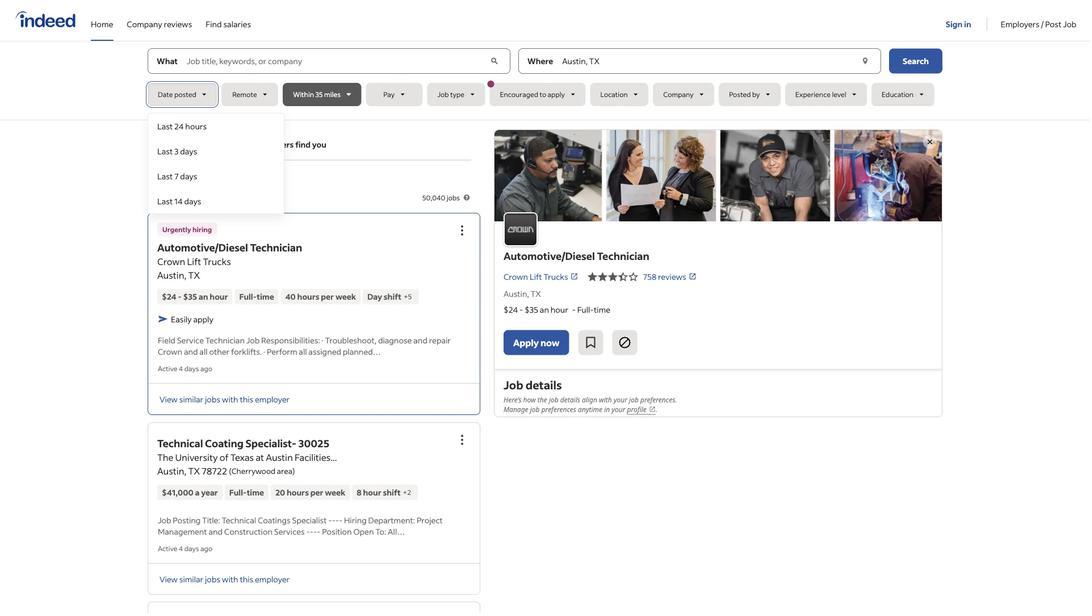 Task type: locate. For each thing, give the bounding box(es) containing it.
days right 3 on the top
[[180, 146, 197, 156]]

1 vertical spatial $35
[[525, 305, 538, 315]]

similar for austin, tx 78722
[[179, 574, 203, 584]]

1 vertical spatial company
[[663, 90, 694, 99]]

2 employer from the top
[[255, 574, 290, 584]]

trucks down automotive/diesel technician button
[[203, 256, 231, 267]]

0 vertical spatial full-
[[239, 292, 257, 302]]

week for crown lift trucks
[[336, 292, 356, 302]]

austin,
[[178, 174, 200, 183], [157, 269, 186, 281], [504, 289, 529, 299], [157, 465, 186, 477]]

view similar jobs with this employer up coating
[[160, 394, 290, 404]]

last 24 hours link
[[148, 114, 284, 139]]

+
[[404, 292, 408, 301], [403, 488, 407, 497]]

view similar jobs with this employer link down construction
[[160, 574, 290, 584]]

with up coating
[[222, 394, 238, 404]]

remote
[[232, 90, 257, 99]]

1 horizontal spatial automotive/diesel
[[504, 249, 595, 262]]

0 vertical spatial hour
[[210, 292, 228, 302]]

menu inside search box
[[148, 113, 285, 214]]

this for austin, tx 78722
[[240, 574, 253, 584]]

active 4 days ago down service
[[158, 364, 212, 373]]

view for austin, tx
[[160, 394, 178, 404]]

full-time left "40"
[[239, 292, 274, 302]]

1 ago from the top
[[200, 364, 212, 373]]

where
[[528, 56, 553, 66]]

crown for crown lift trucks
[[504, 272, 528, 282]]

time down the 3.4 out of 5 stars. link to 758 company reviews (opens in a new tab) image
[[594, 305, 611, 315]]

2 view similar jobs with this employer from the top
[[160, 574, 290, 584]]

4 last from the top
[[157, 196, 173, 206]]

with right align
[[599, 395, 612, 404]]

technical inside job posting title: technical coatings specialist ---- hiring department: project management and construction services ---- position open to: all…
[[222, 515, 256, 525]]

ago for austin, tx 78722
[[200, 544, 212, 553]]

0 horizontal spatial $35
[[183, 292, 197, 302]]

sign
[[946, 19, 963, 29]]

0 vertical spatial 4
[[179, 364, 183, 373]]

employer for austin, tx 78722
[[255, 574, 290, 584]]

shift left 5
[[384, 292, 401, 302]]

0 vertical spatial trucks
[[203, 256, 231, 267]]

in right anytime
[[604, 405, 610, 414]]

0 horizontal spatial company
[[127, 19, 162, 29]]

other
[[209, 346, 230, 357]]

active for austin, tx 78722
[[158, 544, 177, 553]]

1 horizontal spatial apply
[[548, 90, 565, 99]]

0 vertical spatial active
[[158, 364, 177, 373]]

austin, down crown lift trucks
[[504, 289, 529, 299]]

crown inside crown lift trucks austin, tx
[[157, 256, 185, 267]]

1 vertical spatial view similar jobs with this employer
[[160, 574, 290, 584]]

-
[[235, 139, 238, 150], [178, 292, 182, 302], [520, 305, 523, 315], [572, 305, 576, 315], [328, 515, 332, 525], [332, 515, 335, 525], [335, 515, 339, 525], [339, 515, 343, 525], [306, 526, 310, 537], [310, 526, 314, 537], [314, 526, 317, 537], [317, 526, 321, 537]]

similar
[[179, 394, 203, 404], [179, 574, 203, 584]]

1 employer from the top
[[255, 394, 290, 404]]

0 vertical spatial hours
[[185, 121, 207, 131]]

2 active from the top
[[158, 544, 177, 553]]

week for the university of texas at austin facilities...
[[325, 488, 345, 498]]

1 horizontal spatial $24
[[504, 305, 518, 315]]

education button
[[872, 83, 935, 106]]

1 vertical spatial active 4 days ago
[[158, 544, 212, 553]]

2 vertical spatial and
[[209, 526, 223, 537]]

1 horizontal spatial technical
[[222, 515, 256, 525]]

0 horizontal spatial hour
[[210, 292, 228, 302]]

2 view from the top
[[160, 574, 178, 584]]

company for company reviews
[[127, 19, 162, 29]]

hour right 8
[[363, 488, 381, 498]]

0 vertical spatial +
[[404, 292, 408, 301]]

view
[[160, 394, 178, 404], [160, 574, 178, 584]]

technician inside field service technician job responsibilities: · troubleshoot, diagnose and repair crown and all other forklifts. · perform all assigned planned…
[[205, 335, 245, 345]]

1 horizontal spatial trucks
[[544, 272, 568, 282]]

last for last 3 days
[[157, 146, 173, 156]]

days for last 14 days 'link'
[[184, 196, 201, 206]]

days inside 'link'
[[184, 196, 201, 206]]

last for last 24 hours
[[157, 121, 173, 131]]

technical inside technical coating specialist- 30025 the university of texas at austin facilities... austin, tx 78722 ( cherrywood area )
[[157, 437, 203, 450]]

menu
[[148, 113, 285, 214]]

0 vertical spatial an
[[199, 292, 208, 302]]

$24
[[162, 292, 176, 302], [504, 305, 518, 315]]

and left repair
[[414, 335, 428, 345]]

management
[[158, 526, 207, 537]]

technical coating specialist- 30025 the university of texas at austin facilities... austin, tx 78722 ( cherrywood area )
[[157, 437, 337, 477]]

trucks
[[203, 256, 231, 267], [544, 272, 568, 282]]

austin, up $24 - $35 an hour at left
[[157, 269, 186, 281]]

1 vertical spatial hour
[[551, 305, 568, 315]]

view similar jobs with this employer for austin, tx 78722
[[160, 574, 290, 584]]

technician up the 3.4 out of 5 stars. link to 758 company reviews (opens in a new tab) image
[[597, 249, 650, 262]]

$35 down austin, tx
[[525, 305, 538, 315]]

jobs
[[157, 174, 170, 183], [447, 193, 460, 202], [205, 394, 220, 404], [205, 574, 220, 584]]

hour up now
[[551, 305, 568, 315]]

automotive/diesel down hiring
[[157, 241, 248, 254]]

easily apply
[[171, 314, 214, 324]]

lift down urgently hiring
[[187, 256, 201, 267]]

1 horizontal spatial an
[[540, 305, 549, 315]]

0 vertical spatial in
[[964, 19, 972, 29]]

reviews left find
[[164, 19, 192, 29]]

all…
[[388, 526, 405, 537]]

technical up construction
[[222, 515, 256, 525]]

reviews for 758 reviews
[[658, 272, 686, 282]]

per up specialist
[[310, 488, 323, 498]]

job up management
[[158, 515, 171, 525]]

your right 3 on the top
[[186, 139, 203, 150]]

1 horizontal spatial and
[[209, 526, 223, 537]]

clear image
[[489, 55, 501, 67]]

)
[[292, 466, 295, 476]]

week left day
[[336, 292, 356, 302]]

tx down crown lift trucks
[[531, 289, 541, 299]]

1 clear element from the left
[[489, 55, 501, 67]]

austin, up sort by: relevance
[[178, 174, 200, 183]]

crown down field
[[158, 346, 182, 357]]

0 vertical spatial view similar jobs with this employer
[[160, 394, 290, 404]]

3 last from the top
[[157, 171, 173, 181]]

1 active from the top
[[158, 364, 177, 373]]

reviews right the "758"
[[658, 272, 686, 282]]

4 for austin, tx
[[179, 364, 183, 373]]

crown down the urgently
[[157, 256, 185, 267]]

2 active 4 days ago from the top
[[158, 544, 212, 553]]

technical up the
[[157, 437, 203, 450]]

time for the university of texas at austin facilities...
[[247, 488, 264, 498]]

1 active 4 days ago from the top
[[158, 364, 212, 373]]

$35 for $24 - $35 an hour
[[183, 292, 197, 302]]

1 vertical spatial 4
[[179, 544, 183, 553]]

2 clear element from the left
[[860, 55, 871, 67]]

education
[[882, 90, 914, 99]]

$24 down austin, tx
[[504, 305, 518, 315]]

job right post in the top of the page
[[1063, 19, 1077, 29]]

all left other
[[200, 346, 208, 357]]

company for company
[[663, 90, 694, 99]]

1 vertical spatial active
[[158, 544, 177, 553]]

an up easily apply
[[199, 292, 208, 302]]

0 horizontal spatial trucks
[[203, 256, 231, 267]]

1 horizontal spatial company
[[663, 90, 694, 99]]

and down the title:
[[209, 526, 223, 537]]

2 horizontal spatial in
[[964, 19, 972, 29]]

lift for crown lift trucks austin, tx
[[187, 256, 201, 267]]

0 vertical spatial lift
[[187, 256, 201, 267]]

none search field containing what
[[148, 48, 943, 214]]

shift
[[384, 292, 401, 302], [383, 488, 401, 498]]

0 vertical spatial reviews
[[164, 19, 192, 29]]

1 vertical spatial ago
[[200, 544, 212, 553]]

2 view similar jobs with this employer link from the top
[[160, 574, 290, 584]]

week left 8
[[325, 488, 345, 498]]

0 horizontal spatial apply
[[193, 314, 214, 324]]

sign in link
[[946, 1, 973, 39]]

0 vertical spatial crown
[[157, 256, 185, 267]]

hour for $24 - $35 an hour
[[210, 292, 228, 302]]

0 vertical spatial view similar jobs with this employer link
[[160, 394, 290, 404]]

time down cherrywood
[[247, 488, 264, 498]]

company inside dropdown button
[[663, 90, 694, 99]]

project
[[417, 515, 443, 525]]

days right 14
[[184, 196, 201, 206]]

last inside 'link'
[[157, 196, 173, 206]]

jobs down management
[[205, 574, 220, 584]]

apply right to
[[548, 90, 565, 99]]

1 vertical spatial per
[[310, 488, 323, 498]]

services
[[274, 526, 305, 537]]

trucks up $24 - $35 an hour - full-time
[[544, 272, 568, 282]]

758
[[643, 272, 657, 282]]

0 vertical spatial similar
[[179, 394, 203, 404]]

experience
[[796, 90, 831, 99]]

clear element left search button
[[860, 55, 871, 67]]

hour for $24 - $35 an hour - full-time
[[551, 305, 568, 315]]

2 all from the left
[[299, 346, 307, 357]]

8 hour shift + 2
[[357, 488, 411, 498]]

automotive/diesel technician button
[[157, 241, 302, 254]]

4 down service
[[179, 364, 183, 373]]

1 vertical spatial hours
[[297, 292, 319, 302]]

2 ago from the top
[[200, 544, 212, 553]]

technician up "40"
[[250, 241, 302, 254]]

week
[[336, 292, 356, 302], [325, 488, 345, 498]]

0 horizontal spatial all
[[200, 346, 208, 357]]

technical coating specialist- 30025 button
[[157, 437, 329, 450]]

company right home
[[127, 19, 162, 29]]

0 horizontal spatial lift
[[187, 256, 201, 267]]

0 vertical spatial apply
[[548, 90, 565, 99]]

1 this from the top
[[240, 394, 253, 404]]

2 vertical spatial full-
[[229, 488, 247, 498]]

days right '7'
[[180, 171, 197, 181]]

tx up $24 - $35 an hour at left
[[188, 269, 200, 281]]

None search field
[[148, 48, 943, 214]]

1 vertical spatial full-time
[[229, 488, 264, 498]]

1 vertical spatial lift
[[530, 272, 542, 282]]

2 last from the top
[[157, 146, 173, 156]]

full-time down cherrywood
[[229, 488, 264, 498]]

50,040 jobs
[[422, 193, 460, 202]]

1 similar from the top
[[179, 394, 203, 404]]

coating
[[205, 437, 244, 450]]

days for last 7 days link at the top of page
[[180, 171, 197, 181]]

trucks inside crown lift trucks austin, tx
[[203, 256, 231, 267]]

clear image
[[860, 55, 871, 67]]

0 vertical spatial $24
[[162, 292, 176, 302]]

and
[[414, 335, 428, 345], [184, 346, 198, 357], [209, 526, 223, 537]]

0 horizontal spatial technician
[[205, 335, 245, 345]]

help icon image
[[462, 193, 471, 202]]

full- down (
[[229, 488, 247, 498]]

employers
[[1001, 19, 1040, 29]]

view for austin, tx 78722
[[160, 574, 178, 584]]

1 vertical spatial this
[[240, 574, 253, 584]]

last left 3 on the top
[[157, 146, 173, 156]]

3
[[174, 146, 179, 156]]

1 vertical spatial +
[[403, 488, 407, 497]]

$24 for $24 - $35 an hour - full-time
[[504, 305, 518, 315]]

1 vertical spatial shift
[[383, 488, 401, 498]]

employer down services in the left of the page
[[255, 574, 290, 584]]

1 horizontal spatial all
[[299, 346, 307, 357]]

job inside job posting title: technical coatings specialist ---- hiring department: project management and construction services ---- position open to: all…
[[158, 515, 171, 525]]

0 horizontal spatial technical
[[157, 437, 203, 450]]

in
[[964, 19, 972, 29], [171, 174, 177, 183], [604, 405, 610, 414]]

tx inside crown lift trucks austin, tx
[[188, 269, 200, 281]]

encouraged
[[500, 90, 538, 99]]

company reviews link
[[127, 0, 192, 39]]

time left "40"
[[257, 292, 274, 302]]

per for crown lift trucks
[[321, 292, 334, 302]]

let
[[240, 139, 252, 150]]

jobs left '7'
[[157, 174, 170, 183]]

0 horizontal spatial $24
[[162, 292, 176, 302]]

1 horizontal spatial in
[[604, 405, 610, 414]]

you
[[312, 139, 326, 150]]

view similar jobs with this employer link up coating
[[160, 394, 290, 404]]

1 vertical spatial employer
[[255, 574, 290, 584]]

apply now
[[513, 337, 560, 348]]

austin, inside crown lift trucks austin, tx
[[157, 269, 186, 281]]

employer up specialist-
[[255, 394, 290, 404]]

university
[[175, 452, 218, 463]]

job for details
[[504, 377, 523, 392]]

4 down management
[[179, 544, 183, 553]]

responsibilities:
[[261, 335, 320, 345]]

details up the the
[[526, 377, 562, 392]]

posted by
[[729, 90, 760, 99]]

4 for austin, tx 78722
[[179, 544, 183, 553]]

all down responsibilities:
[[299, 346, 307, 357]]

1 vertical spatial view
[[160, 574, 178, 584]]

last
[[157, 121, 173, 131], [157, 146, 173, 156], [157, 171, 173, 181], [157, 196, 173, 206]]

pay button
[[366, 83, 423, 106]]

reviews for company reviews
[[164, 19, 192, 29]]

in right sign
[[964, 19, 972, 29]]

2 similar from the top
[[179, 574, 203, 584]]

1 vertical spatial $24
[[504, 305, 518, 315]]

clear element
[[489, 55, 501, 67], [860, 55, 871, 67]]

job actions menu is collapsed image
[[455, 224, 469, 237]]

austin, down the
[[157, 465, 186, 477]]

1 horizontal spatial reviews
[[658, 272, 686, 282]]

2 4 from the top
[[179, 544, 183, 553]]

hours right 20
[[287, 488, 309, 498]]

in for jobs
[[171, 174, 177, 183]]

field
[[158, 335, 175, 345]]

with down construction
[[222, 574, 238, 584]]

post
[[1046, 19, 1062, 29]]

0 vertical spatial view
[[160, 394, 178, 404]]

title:
[[202, 515, 220, 525]]

last left 24
[[157, 121, 173, 131]]

active for austin, tx
[[158, 364, 177, 373]]

0 vertical spatial $35
[[183, 292, 197, 302]]

1 vertical spatial details
[[560, 395, 580, 404]]

0 vertical spatial employer
[[255, 394, 290, 404]]

0 horizontal spatial reviews
[[164, 19, 192, 29]]

job up forklifts.
[[246, 335, 260, 345]]

employer
[[255, 394, 290, 404], [255, 574, 290, 584]]

1 vertical spatial trucks
[[544, 272, 568, 282]]

job inside field service technician job responsibilities: · troubleshoot, diagnose and repair crown and all other forklifts. · perform all assigned planned…
[[246, 335, 260, 345]]

2 vertical spatial hours
[[287, 488, 309, 498]]

search
[[903, 56, 929, 66]]

job up the preferences
[[549, 395, 559, 404]]

1 last from the top
[[157, 121, 173, 131]]

tx inside technical coating specialist- 30025 the university of texas at austin facilities... austin, tx 78722 ( cherrywood area )
[[188, 465, 200, 477]]

cherrywood
[[232, 466, 276, 476]]

0 horizontal spatial clear element
[[489, 55, 501, 67]]

full- left "40"
[[239, 292, 257, 302]]

view similar jobs with this employer link for austin, tx
[[160, 394, 290, 404]]

2 this from the top
[[240, 574, 253, 584]]

1 view similar jobs with this employer from the top
[[160, 394, 290, 404]]

details up manage job preferences anytime in your
[[560, 395, 580, 404]]

experience level
[[796, 90, 847, 99]]

automotive/diesel technician up crown lift trucks link
[[504, 249, 650, 262]]

hours right "40"
[[297, 292, 319, 302]]

reviews inside company reviews link
[[164, 19, 192, 29]]

1 vertical spatial and
[[184, 346, 198, 357]]

job
[[549, 395, 559, 404], [629, 395, 639, 404], [530, 405, 540, 414]]

lift inside crown lift trucks austin, tx
[[187, 256, 201, 267]]

job inside dropdown button
[[438, 90, 449, 99]]

0 vertical spatial and
[[414, 335, 428, 345]]

per right "40"
[[321, 292, 334, 302]]

1 horizontal spatial $35
[[525, 305, 538, 315]]

lift up austin, tx
[[530, 272, 542, 282]]

an
[[199, 292, 208, 302], [540, 305, 549, 315]]

active 4 days ago down management
[[158, 544, 212, 553]]

job down how
[[530, 405, 540, 414]]

full- up save this job icon
[[577, 305, 594, 315]]

2 horizontal spatial technician
[[597, 249, 650, 262]]

0 vertical spatial per
[[321, 292, 334, 302]]

2 horizontal spatial hour
[[551, 305, 568, 315]]

your left profile
[[612, 405, 626, 414]]

1 vertical spatial apply
[[193, 314, 214, 324]]

1 view from the top
[[160, 394, 178, 404]]

company down where field
[[663, 90, 694, 99]]

0 vertical spatial this
[[240, 394, 253, 404]]

full-time for austin, tx 78722
[[229, 488, 264, 498]]

view similar jobs with this employer link for austin, tx 78722
[[160, 574, 290, 584]]

this for austin, tx
[[240, 394, 253, 404]]

crown for crown lift trucks austin, tx
[[157, 256, 185, 267]]

view similar jobs with this employer down construction
[[160, 574, 290, 584]]

job up here's
[[504, 377, 523, 392]]

automotive/diesel technician down hiring
[[157, 241, 302, 254]]

3.4 out of 5 stars. link to 758 company reviews (opens in a new tab) image
[[588, 270, 639, 284]]

2 vertical spatial in
[[604, 405, 610, 414]]

clear element for where
[[860, 55, 871, 67]]

5
[[408, 292, 412, 301]]

1 view similar jobs with this employer link from the top
[[160, 394, 290, 404]]

save this job image
[[584, 336, 598, 349]]

last left 14
[[157, 196, 173, 206]]

ago down other
[[200, 364, 212, 373]]

hours right 24
[[185, 121, 207, 131]]

1 horizontal spatial hour
[[363, 488, 381, 498]]

reviews
[[164, 19, 192, 29], [658, 272, 686, 282]]

+ inside '8 hour shift + 2'
[[403, 488, 407, 497]]

apply right easily
[[193, 314, 214, 324]]

0 vertical spatial full-time
[[239, 292, 274, 302]]

active
[[158, 364, 177, 373], [158, 544, 177, 553]]

hour up easily apply
[[210, 292, 228, 302]]

and down service
[[184, 346, 198, 357]]

here's how the job details align with your job preferences.
[[504, 395, 677, 404]]

0 horizontal spatial an
[[199, 292, 208, 302]]

1 vertical spatial similar
[[179, 574, 203, 584]]

+ right day
[[404, 292, 408, 301]]

1 vertical spatial technical
[[222, 515, 256, 525]]

job left type at the left top of the page
[[438, 90, 449, 99]]

clear element up the encouraged
[[489, 55, 501, 67]]

+ up department:
[[403, 488, 407, 497]]

crown up austin, tx
[[504, 272, 528, 282]]

day
[[367, 292, 382, 302]]

specialist
[[292, 515, 327, 525]]

0 horizontal spatial and
[[184, 346, 198, 357]]

1 4 from the top
[[179, 364, 183, 373]]

service
[[177, 335, 204, 345]]

in up by:
[[171, 174, 177, 183]]

repair
[[429, 335, 451, 345]]

the
[[157, 452, 174, 463]]

this down construction
[[240, 574, 253, 584]]

+ inside "day shift + 5"
[[404, 292, 408, 301]]

this
[[240, 394, 253, 404], [240, 574, 253, 584]]

technician up other
[[205, 335, 245, 345]]

crown lift trucks logo image
[[495, 130, 942, 221], [504, 212, 538, 247]]

menu containing last 24 hours
[[148, 113, 285, 214]]

0 vertical spatial week
[[336, 292, 356, 302]]

full- for crown lift trucks
[[239, 292, 257, 302]]

location
[[601, 90, 628, 99]]

in inside 'link'
[[964, 19, 972, 29]]

1 vertical spatial an
[[540, 305, 549, 315]]

year
[[201, 488, 218, 498]]

this up technical coating specialist- 30025 button
[[240, 394, 253, 404]]

full-time
[[239, 292, 274, 302], [229, 488, 264, 498]]

1 vertical spatial time
[[594, 305, 611, 315]]

job type
[[438, 90, 465, 99]]

shift left 2
[[383, 488, 401, 498]]

0 horizontal spatial in
[[171, 174, 177, 183]]

1 vertical spatial in
[[171, 174, 177, 183]]



Task type: describe. For each thing, give the bounding box(es) containing it.
$24 for $24 - $35 an hour
[[162, 292, 176, 302]]

find
[[206, 19, 222, 29]]

salaries
[[223, 19, 251, 29]]

0 vertical spatial details
[[526, 377, 562, 392]]

crown lift trucks austin, tx
[[157, 256, 231, 281]]

urgently hiring
[[162, 225, 212, 234]]

here's
[[504, 395, 522, 404]]

perform
[[267, 346, 297, 357]]

1 horizontal spatial job
[[549, 395, 559, 404]]

40
[[285, 292, 296, 302]]

find salaries link
[[206, 0, 251, 39]]

an for $24 - $35 an hour - full-time
[[540, 305, 549, 315]]

clear element for what
[[489, 55, 501, 67]]

posted
[[174, 90, 196, 99]]

1 horizontal spatial technician
[[250, 241, 302, 254]]

view similar jobs with this employer for austin, tx
[[160, 394, 290, 404]]

0 horizontal spatial automotive/diesel technician
[[157, 241, 302, 254]]

an for $24 - $35 an hour
[[199, 292, 208, 302]]

texas
[[230, 452, 254, 463]]

date posted button
[[148, 83, 217, 106]]

days down management
[[184, 544, 199, 553]]

758 reviews
[[643, 272, 686, 282]]

apply inside popup button
[[548, 90, 565, 99]]

close job details image
[[923, 135, 937, 149]]

a
[[195, 488, 200, 498]]

Where field
[[560, 49, 859, 74]]

job type button
[[427, 83, 485, 106]]

$24 - $35 an hour
[[162, 292, 228, 302]]

trucks for crown lift trucks
[[544, 272, 568, 282]]

24
[[174, 121, 184, 131]]

0 horizontal spatial job
[[530, 405, 540, 414]]

sign in
[[946, 19, 972, 29]]

with for the university of texas at austin facilities...
[[222, 574, 238, 584]]

1 horizontal spatial automotive/diesel technician
[[504, 249, 650, 262]]

2
[[407, 488, 411, 497]]

location button
[[590, 83, 649, 106]]

miles
[[324, 90, 341, 99]]

austin, inside technical coating specialist- 30025 the university of texas at austin facilities... austin, tx 78722 ( cherrywood area )
[[157, 465, 186, 477]]

sort by: relevance
[[157, 192, 224, 202]]

2 horizontal spatial and
[[414, 335, 428, 345]]

employers / post job
[[1001, 19, 1077, 29]]

experience level button
[[785, 83, 867, 106]]

active 4 days ago for austin, tx
[[158, 364, 212, 373]]

0 horizontal spatial automotive/diesel
[[157, 241, 248, 254]]

30025
[[298, 437, 329, 450]]

jobs up coating
[[205, 394, 220, 404]]

$35 for $24 - $35 an hour - full-time
[[525, 305, 538, 315]]

What field
[[185, 49, 488, 74]]

at
[[256, 452, 264, 463]]

hours inside search box
[[185, 121, 207, 131]]

how
[[523, 395, 536, 404]]

1 vertical spatial full-
[[577, 305, 594, 315]]

preferences.
[[641, 395, 677, 404]]

78722
[[202, 465, 227, 477]]

employer for austin, tx
[[255, 394, 290, 404]]

and inside job posting title: technical coatings specialist ---- hiring department: project management and construction services ---- position open to: all…
[[209, 526, 223, 537]]

align
[[582, 395, 597, 404]]

20
[[275, 488, 285, 498]]

full- for the university of texas at austin facilities...
[[229, 488, 247, 498]]

hiring
[[344, 515, 367, 525]]

last 14 days link
[[148, 189, 284, 214]]

last for last 7 days
[[157, 171, 173, 181]]

1 all from the left
[[200, 346, 208, 357]]

last 3 days
[[157, 146, 197, 156]]

full-time for austin, tx
[[239, 292, 274, 302]]

hours for crown lift trucks
[[297, 292, 319, 302]]

days down service
[[184, 364, 199, 373]]

day shift + 5
[[367, 292, 412, 302]]

7
[[174, 171, 179, 181]]

job for type
[[438, 90, 449, 99]]

1 vertical spatial your
[[614, 395, 628, 404]]

manage job preferences anytime in your
[[504, 405, 627, 414]]

per for the university of texas at austin facilities...
[[310, 488, 323, 498]]

date posted
[[158, 90, 196, 99]]

active 4 days ago for austin, tx 78722
[[158, 544, 212, 553]]

austin
[[266, 452, 293, 463]]

home
[[91, 19, 113, 29]]

tx up relevance
[[202, 174, 210, 183]]

0 vertical spatial your
[[186, 139, 203, 150]]

within 35 miles button
[[283, 83, 361, 106]]

1 vertical spatial ·
[[263, 346, 265, 357]]

profile
[[627, 405, 647, 414]]

type
[[450, 90, 465, 99]]

last 14 days
[[157, 196, 201, 206]]

resume
[[205, 139, 233, 150]]

of
[[220, 452, 229, 463]]

last 7 days link
[[148, 164, 284, 189]]

by
[[753, 90, 760, 99]]

ago for austin, tx
[[200, 364, 212, 373]]

hours for the university of texas at austin facilities...
[[287, 488, 309, 498]]

by:
[[174, 192, 185, 202]]

0 vertical spatial shift
[[384, 292, 401, 302]]

jobs in austin, tx
[[157, 174, 210, 183]]

employers
[[254, 139, 294, 150]]

lift for crown lift trucks
[[530, 272, 542, 282]]

2 horizontal spatial job
[[629, 395, 639, 404]]

crown inside field service technician job responsibilities: · troubleshoot, diagnose and repair crown and all other forklifts. · perform all assigned planned…
[[158, 346, 182, 357]]

company button
[[653, 83, 715, 106]]

8
[[357, 488, 362, 498]]

open
[[354, 526, 374, 537]]

easily
[[171, 314, 192, 324]]

posted
[[729, 90, 751, 99]]

construction
[[224, 526, 273, 537]]

40 hours per week
[[285, 292, 356, 302]]

within
[[293, 90, 314, 99]]

days for last 3 days link on the top of page
[[180, 146, 197, 156]]

posted by button
[[719, 83, 781, 106]]

50,040
[[422, 193, 445, 202]]

anytime
[[578, 405, 603, 414]]

find
[[295, 139, 311, 150]]

trucks for crown lift trucks austin, tx
[[203, 256, 231, 267]]

.
[[656, 405, 658, 414]]

encouraged to apply
[[500, 90, 565, 99]]

to:
[[376, 526, 386, 537]]

job actions menu is collapsed image
[[455, 433, 469, 447]]

area
[[277, 466, 292, 476]]

similar for austin, tx
[[179, 394, 203, 404]]

2 vertical spatial your
[[612, 405, 626, 414]]

time for crown lift trucks
[[257, 292, 274, 302]]

$41,000
[[162, 488, 193, 498]]

in for sign
[[964, 19, 972, 29]]

0 vertical spatial ·
[[322, 335, 324, 345]]

$24 - $35 an hour - full-time
[[504, 305, 611, 315]]

crown lift trucks link
[[504, 271, 578, 283]]

$41,000 a year
[[162, 488, 218, 498]]

last 24 hours
[[157, 121, 207, 131]]

date
[[158, 90, 173, 99]]

position
[[322, 526, 352, 537]]

last for last 14 days
[[157, 196, 173, 206]]

facilities...
[[295, 452, 337, 463]]

jobs left help icon
[[447, 193, 460, 202]]

encouraged to apply button
[[487, 81, 586, 106]]

758 reviews link
[[643, 272, 697, 282]]

with for crown lift trucks
[[222, 394, 238, 404]]

home link
[[91, 0, 113, 39]]

planned…
[[343, 346, 381, 357]]

urgently
[[162, 225, 191, 234]]

job for posting
[[158, 515, 171, 525]]

manage
[[504, 405, 529, 414]]

apply now button
[[504, 330, 569, 355]]

not interested image
[[618, 336, 632, 349]]

apply
[[513, 337, 539, 348]]



Task type: vqa. For each thing, say whether or not it's contained in the screenshot.
$20.00+/Hour (26,032)
no



